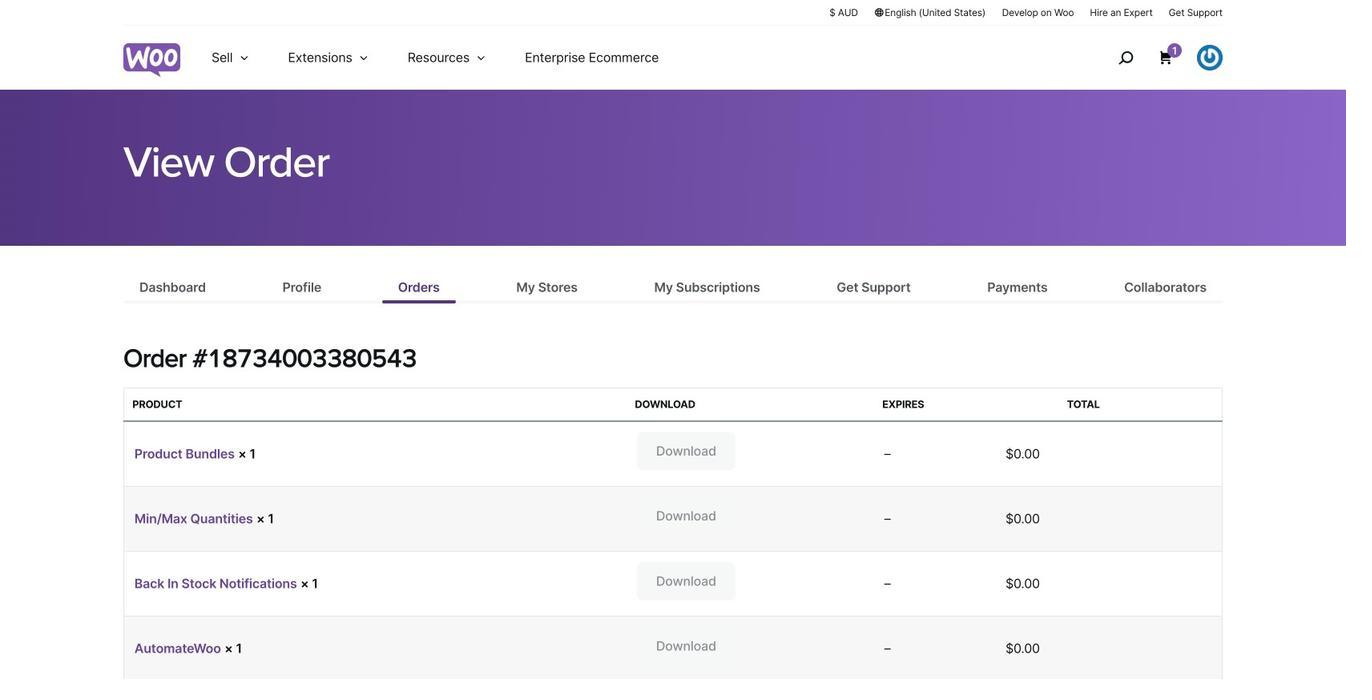 Task type: describe. For each thing, give the bounding box(es) containing it.
service navigation menu element
[[1085, 32, 1223, 84]]

open account menu image
[[1198, 45, 1223, 71]]

search image
[[1113, 45, 1139, 71]]



Task type: vqa. For each thing, say whether or not it's contained in the screenshot.
'reviews'
no



